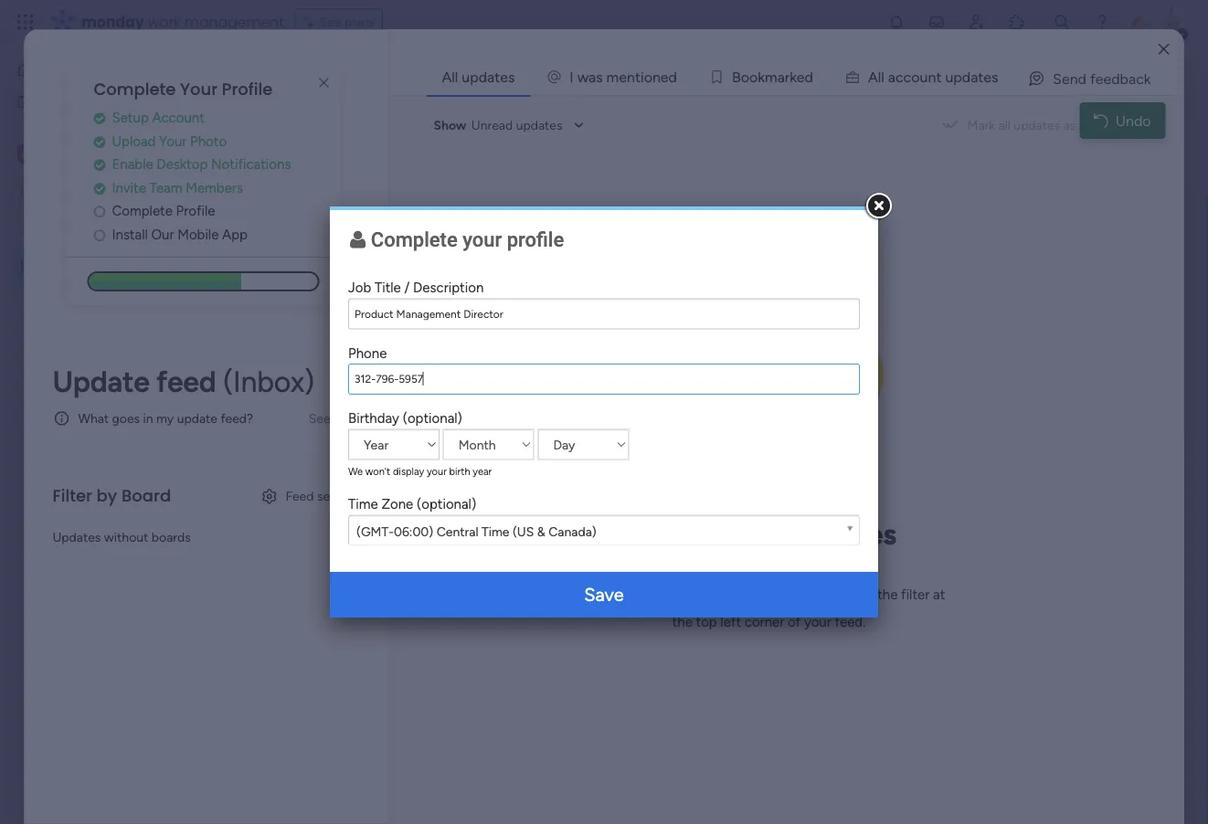 Task type: locate. For each thing, give the bounding box(es) containing it.
1 vertical spatial form
[[594, 304, 625, 321]]

1 horizontal spatial being
[[447, 61, 510, 92]]

board down circle o icon
[[71, 227, 105, 243]]

l left p
[[879, 68, 882, 86]]

e right r
[[797, 68, 805, 86]]

0 horizontal spatial n
[[627, 68, 635, 86]]

better up programming
[[715, 359, 755, 376]]

0 horizontal spatial profile
[[176, 203, 215, 219]]

0 vertical spatial form
[[310, 158, 338, 174]]

participating
[[568, 286, 649, 303]]

filter
[[902, 587, 930, 603]]

m left add to favorites image
[[607, 68, 619, 86]]

o right show board description image
[[644, 68, 653, 86]]

see left plans
[[320, 14, 342, 30]]

(gmt-06:00) central time (us & canada) link
[[348, 516, 861, 548]]

n left i
[[627, 68, 635, 86]]

plans
[[345, 14, 375, 30]]

2 vertical spatial well-
[[736, 447, 773, 467]]

prefer.
[[605, 322, 647, 340]]

by for filter
[[97, 485, 117, 508]]

a right "have"
[[704, 359, 711, 376]]

being?
[[773, 447, 823, 467]]

3 o from the left
[[750, 68, 758, 86]]

by right filter
[[97, 485, 117, 508]]

all updates link
[[427, 59, 530, 94]]

invite
[[1088, 69, 1120, 85], [112, 180, 146, 196]]

0 horizontal spatial employee
[[43, 258, 100, 274]]

d down invite members image
[[963, 68, 971, 86]]

updates right all at the left of the page
[[462, 68, 515, 86]]

0 horizontal spatial s
[[596, 68, 603, 86]]

1 vertical spatial invite
[[112, 180, 146, 196]]

1 horizontal spatial employee well-being survey
[[278, 61, 589, 92]]

updates inside to revisit updates you've already read, change the filter at the top left corner of your feed.
[[652, 587, 701, 603]]

help image
[[1094, 13, 1112, 31]]

1 horizontal spatial time
[[482, 524, 510, 540]]

my work
[[40, 93, 89, 109]]

1 vertical spatial by
[[97, 485, 117, 508]]

w
[[578, 68, 589, 86]]

check circle image
[[94, 111, 105, 125], [94, 135, 105, 148], [94, 158, 105, 172]]

(optional) up central
[[417, 497, 477, 513]]

profile up setup account link
[[222, 78, 273, 101]]

more
[[334, 411, 363, 426]]

corner
[[745, 614, 785, 631]]

1 vertical spatial updates
[[789, 517, 897, 552]]

see plans button
[[295, 8, 383, 36]]

at inside with these result, we hope to have a better pulse on wellness at our organization and bring your relevant programming to better support you.
[[876, 359, 888, 376]]

3 check circle image from the top
[[94, 158, 105, 172]]

complete up job title / description
[[371, 228, 458, 251]]

e left add to favorites image
[[619, 68, 627, 86]]

1 vertical spatial at
[[934, 587, 946, 603]]

to left "have"
[[652, 359, 666, 376]]

check circle image for upload
[[94, 135, 105, 148]]

0 vertical spatial /
[[1123, 69, 1128, 85]]

year
[[473, 466, 492, 478]]

u
[[920, 68, 929, 86], [946, 68, 954, 86]]

form inside thank you for participating in this employee wellbeing survey! know that you can fill out for the form using your name or simply write 'anonymous' for the first question if you prefer.
[[594, 304, 625, 321]]

1 vertical spatial being
[[131, 258, 163, 274]]

1 vertical spatial survey
[[166, 258, 203, 274]]

invite team members
[[112, 180, 243, 196]]

management
[[184, 11, 284, 32]]

0 horizontal spatial well-
[[103, 258, 131, 274]]

at inside to revisit updates you've already read, change the filter at the top left corner of your feed.
[[934, 587, 946, 603]]

your right of
[[805, 614, 832, 631]]

complete for complete your profile
[[94, 78, 176, 101]]

1 vertical spatial time
[[482, 524, 510, 540]]

(gmt-
[[357, 524, 394, 540]]

dapulse x slim image
[[313, 72, 335, 94]]

1 horizontal spatial /
[[1105, 109, 1110, 125]]

install our mobile app
[[112, 226, 248, 243]]

0
[[342, 531, 350, 547]]

work inside button
[[61, 93, 89, 109]]

0 vertical spatial check circle image
[[94, 111, 105, 125]]

check circle image for setup
[[94, 111, 105, 125]]

/ left 1
[[1123, 69, 1128, 85]]

1 vertical spatial check circle image
[[94, 135, 105, 148]]

feed settings button
[[253, 482, 371, 511]]

your right rate
[[645, 447, 678, 467]]

boards
[[152, 530, 191, 545]]

1 vertical spatial profile
[[176, 203, 215, 219]]

see inside 'button'
[[320, 14, 342, 30]]

t left p
[[937, 68, 942, 86]]

m left r
[[766, 68, 778, 86]]

work for my
[[61, 93, 89, 109]]

1 vertical spatial board
[[122, 485, 171, 508]]

you down the canada) in the bottom of the page
[[567, 553, 595, 573]]

your up setup account link
[[180, 78, 218, 101]]

updates without boards
[[53, 530, 191, 545]]

1 horizontal spatial n
[[653, 68, 661, 86]]

0 vertical spatial see
[[320, 14, 342, 30]]

our
[[151, 226, 174, 243]]

check circle image inside setup account link
[[94, 111, 105, 125]]

a
[[869, 68, 879, 86]]

employee well-being survey down "install"
[[43, 258, 203, 274]]

1 vertical spatial /
[[1105, 109, 1110, 125]]

title
[[375, 280, 401, 296]]

in
[[653, 286, 664, 303], [143, 411, 153, 426]]

0 horizontal spatial /
[[405, 280, 410, 296]]

2 u from the left
[[946, 68, 954, 86]]

upload your photo link
[[94, 131, 341, 152]]

your inside with these result, we hope to have a better pulse on wellness at our organization and bring your relevant programming to better support you.
[[624, 377, 653, 394]]

/ for 1
[[1123, 69, 1128, 85]]

b
[[732, 68, 741, 86]]

well- inside group
[[736, 447, 773, 467]]

0 horizontal spatial board
[[71, 227, 105, 243]]

2 horizontal spatial well-
[[736, 447, 773, 467]]

name
[[699, 304, 735, 321]]

by
[[428, 157, 444, 175], [97, 485, 117, 508]]

2 vertical spatial complete
[[371, 228, 458, 251]]

you.
[[918, 377, 944, 394]]

list box
[[0, 216, 233, 529]]

e right i
[[661, 68, 669, 86]]

feed settings
[[286, 489, 363, 504]]

1 vertical spatial in
[[143, 411, 153, 426]]

l
[[879, 68, 882, 86], [882, 68, 885, 86]]

1 s from the left
[[596, 68, 603, 86]]

workspace image
[[17, 144, 36, 164]]

0 vertical spatial being
[[447, 61, 510, 92]]

2 s from the left
[[992, 68, 999, 86]]

main workspace
[[42, 145, 150, 163]]

survey down install our mobile app
[[166, 258, 203, 274]]

form down the participating
[[594, 304, 625, 321]]

1 horizontal spatial t
[[937, 68, 942, 86]]

to down on at the right top
[[802, 377, 816, 394]]

check circle image inside upload your photo link
[[94, 135, 105, 148]]

n right i
[[653, 68, 661, 86]]

employee down see plans 'button'
[[278, 61, 386, 92]]

inbox image
[[928, 13, 947, 31]]

1 vertical spatial to
[[802, 377, 816, 394]]

o left p
[[912, 68, 920, 86]]

your left the birth
[[427, 466, 447, 478]]

this
[[668, 286, 691, 303]]

0 vertical spatial time
[[348, 497, 378, 513]]

setup account
[[112, 110, 205, 126]]

employee well-being survey up the form button
[[278, 61, 589, 92]]

0 vertical spatial in
[[653, 286, 664, 303]]

how would you rate your overall well-being? element
[[475, 447, 823, 467]]

time up (gmt-
[[348, 497, 378, 513]]

at up support
[[876, 359, 888, 376]]

p
[[954, 68, 963, 86]]

fill
[[503, 304, 518, 321]]

employee
[[695, 286, 758, 303]]

1 horizontal spatial better
[[820, 377, 860, 394]]

out
[[521, 304, 543, 321]]

1 vertical spatial your
[[159, 133, 187, 149]]

0 vertical spatial employee well-being survey
[[278, 61, 589, 92]]

1 horizontal spatial k
[[790, 68, 797, 86]]

0 vertical spatial by
[[428, 157, 444, 175]]

anything you want to add? element
[[475, 553, 695, 573]]

your
[[180, 78, 218, 101], [159, 133, 187, 149]]

you right if
[[577, 322, 601, 340]]

u left activity
[[946, 68, 954, 86]]

for down the that
[[923, 304, 942, 321]]

n left p
[[929, 68, 937, 86]]

0 horizontal spatial employee well-being survey
[[43, 258, 203, 274]]

to
[[593, 587, 608, 603]]

we
[[593, 359, 612, 376]]

well- right "overall"
[[736, 447, 773, 467]]

check circle image left upload
[[94, 135, 105, 148]]

0 horizontal spatial time
[[348, 497, 378, 513]]

for up if
[[547, 304, 565, 321]]

0 horizontal spatial being
[[131, 258, 163, 274]]

won't
[[366, 466, 391, 478]]

1 horizontal spatial s
[[992, 68, 999, 86]]

tab list
[[427, 59, 1177, 95]]

your left profile
[[463, 228, 502, 251]]

2 d from the left
[[805, 68, 814, 86]]

wellness
[[817, 359, 872, 376]]

2 vertical spatial check circle image
[[94, 158, 105, 172]]

2 vertical spatial to
[[639, 553, 654, 573]]

check circle image up check circle icon
[[94, 158, 105, 172]]

/ left 4 on the right top
[[1105, 109, 1110, 125]]

d for a l l a c c o u n t u p d a t e s
[[963, 68, 971, 86]]

see left more
[[309, 411, 331, 426]]

0 horizontal spatial d
[[669, 68, 678, 86]]

hope
[[616, 359, 649, 376]]

0 vertical spatial better
[[715, 359, 755, 376]]

0 horizontal spatial m
[[607, 68, 619, 86]]

work right monday
[[148, 11, 181, 32]]

d right r
[[805, 68, 814, 86]]

being inside list box
[[131, 258, 163, 274]]

check circle image inside enable desktop notifications link
[[94, 158, 105, 172]]

2 vertical spatial updates
[[652, 587, 701, 603]]

you right the that
[[947, 286, 971, 303]]

1 horizontal spatial u
[[946, 68, 954, 86]]

inbox undo image
[[1095, 113, 1109, 128]]

Search in workspace field
[[38, 183, 153, 204]]

&
[[538, 524, 546, 540]]

no
[[642, 517, 681, 552]]

1 horizontal spatial updates
[[652, 587, 701, 603]]

0 horizontal spatial k
[[758, 68, 766, 86]]

t right show board description image
[[635, 68, 641, 86]]

o right b
[[750, 68, 758, 86]]

1 horizontal spatial board
[[122, 485, 171, 508]]

1 horizontal spatial d
[[805, 68, 814, 86]]

by right powered
[[428, 157, 444, 175]]

0 vertical spatial your
[[180, 78, 218, 101]]

your for profile
[[180, 78, 218, 101]]

2 horizontal spatial employee
[[476, 243, 621, 283]]

0 horizontal spatial updates
[[462, 68, 515, 86]]

1 horizontal spatial survey
[[516, 61, 589, 92]]

employee inside form form
[[476, 243, 621, 283]]

1 l from the left
[[879, 68, 882, 86]]

None field
[[475, 375, 965, 411]]

work
[[148, 11, 181, 32], [61, 93, 89, 109]]

/ right title
[[405, 280, 410, 296]]

t right p
[[979, 68, 984, 86]]

time left (us in the bottom left of the page
[[482, 524, 510, 540]]

read,
[[796, 587, 826, 603]]

l right a
[[882, 68, 885, 86]]

form inside button
[[310, 158, 338, 174]]

see for see more
[[309, 411, 331, 426]]

d right i
[[669, 68, 678, 86]]

automate
[[1044, 109, 1101, 125]]

1 u from the left
[[920, 68, 929, 86]]

0 vertical spatial (optional)
[[403, 411, 463, 427]]

n
[[627, 68, 635, 86], [653, 68, 661, 86], [929, 68, 937, 86]]

13. how would you rate your overall well-being? group
[[475, 433, 965, 539]]

(optional)
[[403, 411, 463, 427], [417, 497, 477, 513]]

relevant
[[656, 377, 708, 394]]

3 d from the left
[[963, 68, 971, 86]]

o left r
[[741, 68, 750, 86]]

check circle image left setup
[[94, 111, 105, 125]]

the
[[569, 304, 590, 321], [945, 304, 967, 321], [878, 587, 898, 603], [673, 614, 693, 631]]

in left my
[[143, 411, 153, 426]]

complete up "install"
[[112, 203, 173, 219]]

complete for complete profile
[[112, 203, 173, 219]]

1 vertical spatial well-
[[103, 258, 131, 274]]

board up without
[[122, 485, 171, 508]]

check circle image for enable
[[94, 158, 105, 172]]

1 vertical spatial work
[[61, 93, 89, 109]]

apps image
[[1009, 13, 1027, 31]]

better down wellness
[[820, 377, 860, 394]]

invite inside button
[[1088, 69, 1120, 85]]

board inside list box
[[71, 227, 105, 243]]

you left rate
[[580, 447, 608, 467]]

1 vertical spatial better
[[820, 377, 860, 394]]

/ inside button
[[1123, 69, 1128, 85]]

1 horizontal spatial employee
[[278, 61, 386, 92]]

your down hope
[[624, 377, 653, 394]]

0 horizontal spatial by
[[97, 485, 117, 508]]

profile up mobile
[[176, 203, 215, 219]]

1 vertical spatial complete
[[112, 203, 173, 219]]

1 vertical spatial (optional)
[[417, 497, 477, 513]]

2 horizontal spatial /
[[1123, 69, 1128, 85]]

2 horizontal spatial t
[[979, 68, 984, 86]]

1 horizontal spatial work
[[148, 11, 181, 32]]

updates up change
[[789, 517, 897, 552]]

14. Anything you want to add? text field
[[475, 587, 965, 702]]

2 check circle image from the top
[[94, 135, 105, 148]]

question
[[505, 322, 561, 340]]

(optional) up we won't display your birth year
[[403, 411, 463, 427]]

0 horizontal spatial form
[[310, 158, 338, 174]]

programming
[[712, 377, 798, 394]]

m for e
[[607, 68, 619, 86]]

3 t from the left
[[979, 68, 984, 86]]

0 horizontal spatial invite
[[112, 180, 146, 196]]

0 horizontal spatial u
[[920, 68, 929, 86]]

e right p
[[984, 68, 992, 86]]

on
[[797, 359, 813, 376]]

tab list containing all updates
[[427, 59, 1177, 95]]

to right want
[[639, 553, 654, 573]]

0 horizontal spatial at
[[876, 359, 888, 376]]

automate / 4
[[1044, 109, 1121, 125]]

2 horizontal spatial d
[[963, 68, 971, 86]]

1 horizontal spatial invite
[[1088, 69, 1120, 85]]

2 vertical spatial /
[[405, 280, 410, 296]]

have
[[670, 359, 700, 376]]

form form
[[242, 197, 1207, 825]]

your down account at the left top of page
[[159, 133, 187, 149]]

circle o image
[[94, 228, 105, 242]]

job title / description
[[348, 280, 484, 296]]

s
[[596, 68, 603, 86], [992, 68, 999, 86]]

1 k from the left
[[758, 68, 766, 86]]

lottie animation element
[[623, 210, 916, 503]]

option
[[0, 219, 233, 222]]

see inside button
[[309, 411, 331, 426]]

0 vertical spatial well-
[[392, 61, 447, 92]]

1 horizontal spatial m
[[766, 68, 778, 86]]

4 o from the left
[[912, 68, 920, 86]]

0 horizontal spatial work
[[61, 93, 89, 109]]

top
[[696, 614, 718, 631]]

photo
[[190, 133, 227, 149]]

1 m from the left
[[607, 68, 619, 86]]

for
[[545, 286, 564, 303], [547, 304, 565, 321], [923, 304, 942, 321]]

well- up form
[[392, 61, 447, 92]]

feed
[[286, 489, 314, 504]]

the right "'anonymous'"
[[945, 304, 967, 321]]

if
[[565, 322, 574, 340]]

0 vertical spatial invite
[[1088, 69, 1120, 85]]

the left 'top'
[[673, 614, 693, 631]]

by for powered
[[428, 157, 444, 175]]

s right the w
[[596, 68, 603, 86]]

1 horizontal spatial by
[[428, 157, 444, 175]]

select product image
[[16, 13, 35, 31]]

work right my at the left top
[[61, 93, 89, 109]]

0 horizontal spatial survey
[[166, 258, 203, 274]]

public board image
[[19, 257, 37, 275]]

well- down "install"
[[103, 258, 131, 274]]

2 horizontal spatial updates
[[789, 517, 897, 552]]

2 m from the left
[[766, 68, 778, 86]]

3 e from the left
[[797, 68, 805, 86]]

0 vertical spatial updates
[[462, 68, 515, 86]]

list box containing first board
[[0, 216, 233, 529]]

organization
[[476, 377, 556, 394]]

s right p
[[992, 68, 999, 86]]

0 vertical spatial board
[[71, 227, 105, 243]]

14. anything you want to add? group
[[475, 539, 965, 730]]

u left p
[[920, 68, 929, 86]]

complete profile link
[[94, 201, 341, 222]]

your down the this
[[667, 304, 696, 321]]

0 vertical spatial work
[[148, 11, 181, 32]]

our
[[892, 359, 913, 376]]

1 horizontal spatial at
[[934, 587, 946, 603]]

complete up setup
[[94, 78, 176, 101]]

1 d from the left
[[669, 68, 678, 86]]

you
[[518, 286, 542, 303], [947, 286, 971, 303], [577, 322, 601, 340], [580, 447, 608, 467], [567, 553, 595, 573]]

show board description image
[[601, 68, 623, 86]]

install
[[112, 226, 148, 243]]

being
[[447, 61, 510, 92], [131, 258, 163, 274]]

we
[[348, 466, 363, 478]]

2 horizontal spatial n
[[929, 68, 937, 86]]

updates for no unread updates
[[789, 517, 897, 552]]

1 vertical spatial employee well-being survey
[[43, 258, 203, 274]]

0 vertical spatial at
[[876, 359, 888, 376]]

goes
[[112, 411, 140, 426]]

1 o from the left
[[644, 68, 653, 86]]

employee down first board
[[43, 258, 100, 274]]

1 horizontal spatial well-
[[392, 61, 447, 92]]

2 e from the left
[[661, 68, 669, 86]]

of
[[788, 614, 801, 631]]

search everything image
[[1054, 13, 1072, 31]]

employee up out
[[476, 243, 621, 283]]

1 check circle image from the top
[[94, 111, 105, 125]]

time zone (optional)
[[348, 497, 477, 513]]

the up if
[[569, 304, 590, 321]]

invite for invite / 1
[[1088, 69, 1120, 85]]

m for a
[[766, 68, 778, 86]]

1 vertical spatial see
[[309, 411, 331, 426]]

1 horizontal spatial in
[[653, 286, 664, 303]]

at right filter
[[934, 587, 946, 603]]

main
[[42, 145, 74, 163]]

enable
[[112, 156, 153, 173]]

1 horizontal spatial profile
[[222, 78, 273, 101]]

survey left show board description image
[[516, 61, 589, 92]]

in left the this
[[653, 286, 664, 303]]

ruby anderson image
[[1158, 7, 1187, 37]]

we won't display your birth year
[[348, 466, 492, 478]]

enable desktop notifications link
[[94, 154, 341, 175]]

0 vertical spatial survey
[[516, 61, 589, 92]]

form right edit on the top
[[310, 158, 338, 174]]

14.
[[475, 553, 493, 573]]

1 t from the left
[[635, 68, 641, 86]]

autopilot image
[[1021, 104, 1037, 128]]

updates down add?
[[652, 587, 701, 603]]



Task type: describe. For each thing, give the bounding box(es) containing it.
left
[[721, 614, 742, 631]]

1 e from the left
[[619, 68, 627, 86]]

0 vertical spatial to
[[652, 359, 666, 376]]

Phone text field
[[348, 364, 861, 395]]

feedback
[[1091, 70, 1152, 87]]

13. how would you rate your overall well-being?
[[475, 447, 823, 467]]

updates inside all updates link
[[462, 68, 515, 86]]

first
[[43, 227, 68, 243]]

what goes in my update feed?
[[78, 411, 253, 426]]

how
[[496, 447, 528, 467]]

send feedback button
[[1021, 64, 1159, 93]]

install our mobile app link
[[94, 224, 341, 245]]

3 n from the left
[[929, 68, 937, 86]]

see plans
[[320, 14, 375, 30]]

already
[[748, 587, 792, 603]]

the left filter
[[878, 587, 898, 603]]

see more
[[309, 411, 363, 426]]

invite / 1
[[1088, 69, 1137, 85]]

birthday
[[348, 411, 400, 427]]

circle o image
[[94, 205, 105, 218]]

employee well-being survey inside list box
[[43, 258, 203, 274]]

invite team members link
[[94, 178, 341, 198]]

2 o from the left
[[741, 68, 750, 86]]

phone
[[348, 345, 387, 362]]

profile inside complete profile link
[[176, 203, 215, 219]]

notifications
[[211, 156, 291, 173]]

save button
[[330, 572, 879, 618]]

setup
[[112, 110, 149, 126]]

upload
[[112, 133, 156, 149]]

a left show board description image
[[589, 68, 596, 86]]

bring
[[587, 377, 620, 394]]

1 c from the left
[[896, 68, 904, 86]]

powered by
[[367, 157, 444, 175]]

desktop
[[157, 156, 208, 173]]

thank you for participating in this employee wellbeing survey! know that you can fill out for the form using your name or simply write 'anonymous' for the first question if you prefer.
[[476, 286, 971, 340]]

14. anything you want to add?
[[475, 553, 695, 573]]

13.
[[475, 447, 492, 467]]

update
[[177, 411, 218, 426]]

activity
[[968, 69, 1012, 85]]

app
[[222, 226, 248, 243]]

survey inside list box
[[166, 258, 203, 274]]

collapse board header image
[[1162, 110, 1177, 124]]

for up question
[[545, 286, 564, 303]]

complete profile
[[112, 203, 215, 219]]

check circle image
[[94, 181, 105, 195]]

birth
[[450, 466, 471, 478]]

home button
[[11, 55, 197, 84]]

i
[[641, 68, 644, 86]]

a right a
[[889, 68, 896, 86]]

team
[[150, 180, 182, 196]]

first board
[[43, 227, 105, 243]]

your for photo
[[159, 133, 187, 149]]

close image
[[1159, 43, 1170, 56]]

in inside thank you for participating in this employee wellbeing survey! know that you can fill out for the form using your name or simply write 'anonymous' for the first question if you prefer.
[[653, 286, 664, 303]]

monday
[[81, 11, 144, 32]]

job
[[348, 280, 371, 296]]

know
[[877, 286, 913, 303]]

undo
[[1116, 112, 1152, 129]]

a l l a c c o u n t u p d a t e s
[[869, 68, 999, 86]]

your inside thank you for participating in this employee wellbeing survey! know that you can fill out for the form using your name or simply write 'anonymous' for the first question if you prefer.
[[667, 304, 696, 321]]

mobile
[[178, 226, 219, 243]]

you've
[[705, 587, 745, 603]]

workspace
[[78, 145, 150, 163]]

06:00)
[[394, 524, 434, 540]]

m
[[21, 146, 32, 162]]

my
[[156, 411, 174, 426]]

upload your photo
[[112, 133, 227, 149]]

work for monday
[[148, 11, 181, 32]]

(us
[[513, 524, 534, 540]]

2 c from the left
[[904, 68, 912, 86]]

i
[[570, 68, 574, 86]]

write
[[801, 304, 833, 321]]

simply
[[755, 304, 797, 321]]

to inside group
[[639, 553, 654, 573]]

to revisit updates you've already read, change the filter at the top left corner of your feed.
[[593, 587, 946, 631]]

1 n from the left
[[627, 68, 635, 86]]

result,
[[550, 359, 589, 376]]

support
[[863, 377, 914, 394]]

13. How would you rate your overall well-being? field
[[475, 481, 965, 517]]

2 l from the left
[[882, 68, 885, 86]]

4 e from the left
[[984, 68, 992, 86]]

overall
[[682, 447, 732, 467]]

Job Title / Description text field
[[348, 299, 861, 330]]

rate
[[611, 447, 641, 467]]

want
[[598, 553, 635, 573]]

employee inside list box
[[43, 258, 100, 274]]

(inbox)
[[223, 364, 315, 399]]

feed
[[156, 364, 216, 399]]

2 n from the left
[[653, 68, 661, 86]]

invite for invite team members
[[112, 180, 146, 196]]

invite members image
[[968, 13, 987, 31]]

your inside 13. how would you rate your overall well-being? group
[[645, 447, 678, 467]]

form button
[[349, 102, 406, 132]]

0 horizontal spatial better
[[715, 359, 755, 376]]

complete your profile
[[94, 78, 273, 101]]

/ for 4
[[1105, 109, 1110, 125]]

4
[[1113, 109, 1121, 125]]

wellbeing
[[629, 243, 776, 283]]

display
[[393, 466, 425, 478]]

see for see plans
[[320, 14, 342, 30]]

a right b
[[778, 68, 785, 86]]

with these result, we hope to have a better pulse on wellness at our organization and bring your relevant programming to better support you.
[[476, 359, 944, 394]]

send
[[1054, 70, 1087, 87]]

updates for to revisit updates you've already read, change the filter at the top left corner of your feed.
[[652, 587, 701, 603]]

complete for complete your profile
[[371, 228, 458, 251]]

update feed (inbox)
[[53, 364, 315, 399]]

survey
[[784, 243, 883, 283]]

d for i w a s m e n t i o n e d
[[669, 68, 678, 86]]

user image
[[350, 229, 366, 249]]

Employee well-being survey field
[[273, 61, 593, 92]]

0 vertical spatial profile
[[222, 78, 273, 101]]

employee wellbeing survey
[[476, 243, 883, 283]]

workspace selection element
[[17, 143, 153, 167]]

enable desktop notifications
[[112, 156, 291, 173]]

anything
[[497, 553, 563, 573]]

notifications image
[[888, 13, 906, 31]]

account
[[152, 110, 205, 126]]

time inside 'link'
[[482, 524, 510, 540]]

1
[[1131, 69, 1137, 85]]

2 k from the left
[[790, 68, 797, 86]]

thank
[[476, 286, 514, 303]]

your inside to revisit updates you've already read, change the filter at the top left corner of your feed.
[[805, 614, 832, 631]]

using
[[629, 304, 663, 321]]

no unread updates
[[642, 517, 897, 552]]

a right p
[[971, 68, 979, 86]]

you up out
[[518, 286, 542, 303]]

that
[[917, 286, 943, 303]]

2 t from the left
[[937, 68, 942, 86]]

a inside with these result, we hope to have a better pulse on wellness at our organization and bring your relevant programming to better support you.
[[704, 359, 711, 376]]

(gmt-06:00) central time (us & canada)
[[357, 524, 597, 540]]

settings
[[317, 489, 363, 504]]

add to favorites image
[[633, 67, 651, 86]]

feed.
[[835, 614, 866, 631]]



Task type: vqa. For each thing, say whether or not it's contained in the screenshot.
the p
yes



